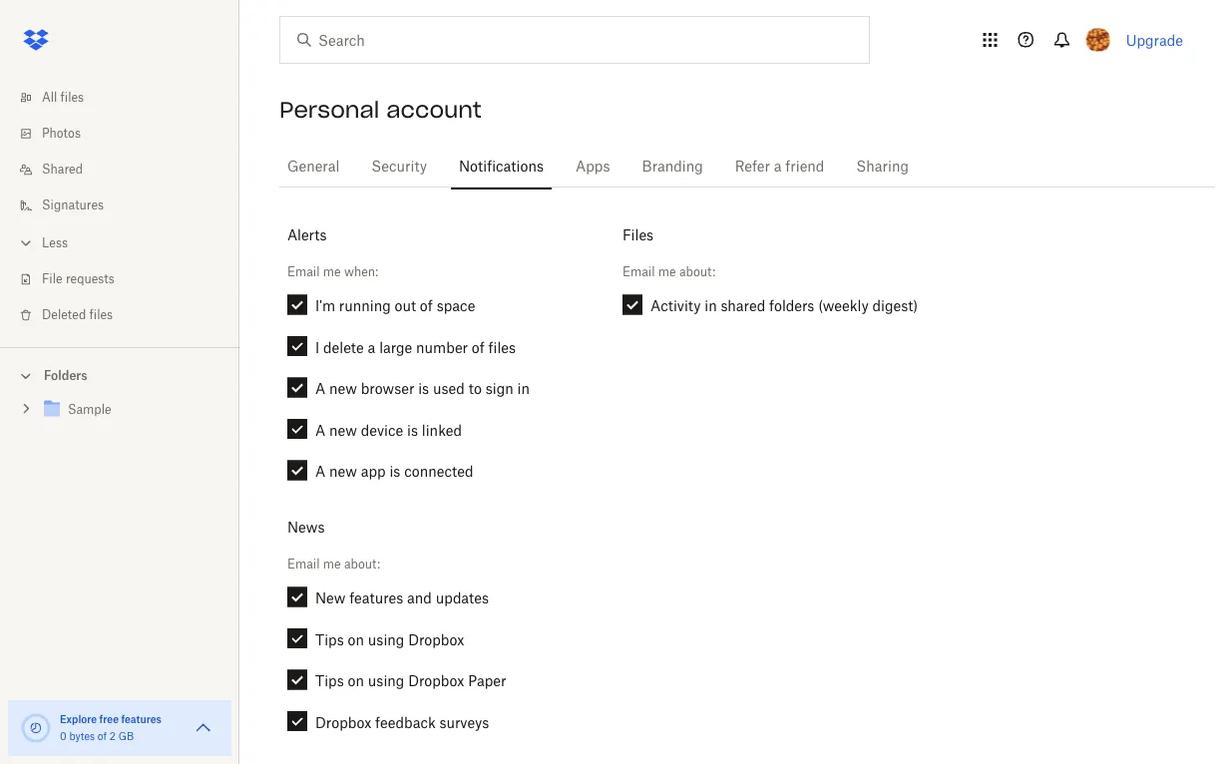 Task type: locate. For each thing, give the bounding box(es) containing it.
email me about : for news
[[287, 556, 380, 571]]

and
[[407, 590, 432, 607]]

features
[[349, 590, 403, 607], [121, 713, 162, 726]]

signatures link
[[16, 188, 240, 224]]

me for alerts
[[323, 264, 341, 279]]

0 horizontal spatial email me about :
[[287, 556, 380, 571]]

a left app
[[315, 463, 326, 480]]

0 horizontal spatial a
[[368, 339, 376, 356]]

:
[[375, 264, 378, 279], [712, 264, 716, 279], [377, 556, 380, 571]]

updates
[[436, 590, 489, 607]]

3 new from the top
[[329, 463, 357, 480]]

of
[[420, 297, 433, 314], [472, 339, 485, 356], [98, 733, 107, 742]]

1 vertical spatial a
[[368, 339, 376, 356]]

2 new from the top
[[329, 422, 357, 439]]

email me about : up activity
[[623, 264, 716, 279]]

1 vertical spatial files
[[89, 309, 113, 321]]

0 vertical spatial on
[[348, 631, 364, 648]]

email me about :
[[623, 264, 716, 279], [287, 556, 380, 571]]

in
[[705, 297, 717, 314], [517, 380, 530, 397]]

0 horizontal spatial features
[[121, 713, 162, 726]]

Search text field
[[318, 29, 828, 51]]

0 vertical spatial new
[[329, 380, 357, 397]]

1 horizontal spatial email me about :
[[623, 264, 716, 279]]

a inside group
[[368, 339, 376, 356]]

sharing
[[857, 160, 909, 174]]

features up gb
[[121, 713, 162, 726]]

tips
[[315, 631, 344, 648], [315, 673, 344, 690]]

in left shared at right
[[705, 297, 717, 314]]

activity in shared folders (weekly digest)
[[651, 297, 918, 314]]

new left device
[[329, 422, 357, 439]]

is left used
[[418, 380, 429, 397]]

alerts
[[287, 226, 327, 243]]

me up new
[[323, 556, 341, 571]]

a left device
[[315, 422, 326, 439]]

linked
[[422, 422, 462, 439]]

a new browser is used to sign in
[[315, 380, 530, 397]]

tab list
[[279, 140, 1216, 191]]

when
[[344, 264, 375, 279]]

a
[[774, 160, 782, 174], [368, 339, 376, 356]]

i
[[315, 339, 320, 356]]

1 horizontal spatial a
[[774, 160, 782, 174]]

files
[[60, 92, 84, 104], [89, 309, 113, 321], [489, 339, 516, 356]]

0 vertical spatial about
[[680, 264, 712, 279]]

2 a from the top
[[315, 422, 326, 439]]

2 vertical spatial of
[[98, 733, 107, 742]]

files up sign
[[489, 339, 516, 356]]

1 new from the top
[[329, 380, 357, 397]]

2 vertical spatial new
[[329, 463, 357, 480]]

in right sign
[[517, 380, 530, 397]]

1 vertical spatial of
[[472, 339, 485, 356]]

about for files
[[680, 264, 712, 279]]

0 vertical spatial dropbox
[[408, 631, 464, 648]]

0 vertical spatial a
[[315, 380, 326, 397]]

of left the 2
[[98, 733, 107, 742]]

email me about : up new
[[287, 556, 380, 571]]

new for browser
[[329, 380, 357, 397]]

security tab
[[364, 143, 435, 191]]

0 vertical spatial of
[[420, 297, 433, 314]]

1 vertical spatial using
[[368, 673, 405, 690]]

quota usage element
[[20, 713, 52, 744]]

dropbox up surveys
[[408, 673, 464, 690]]

1 vertical spatial email me about :
[[287, 556, 380, 571]]

upgrade
[[1126, 31, 1184, 48]]

file requests link
[[16, 261, 240, 297]]

sample
[[68, 405, 111, 417]]

2 vertical spatial files
[[489, 339, 516, 356]]

0 horizontal spatial files
[[60, 92, 84, 104]]

running
[[339, 297, 391, 314]]

of right number
[[472, 339, 485, 356]]

0 horizontal spatial about
[[344, 556, 377, 571]]

1 on from the top
[[348, 631, 364, 648]]

: for files
[[712, 264, 716, 279]]

a right refer
[[774, 160, 782, 174]]

on down new features and updates
[[348, 631, 364, 648]]

new left app
[[329, 463, 357, 480]]

1 horizontal spatial about
[[680, 264, 712, 279]]

bytes
[[69, 733, 95, 742]]

new down "delete"
[[329, 380, 357, 397]]

email down the news
[[287, 556, 320, 571]]

files right all
[[60, 92, 84, 104]]

me up activity
[[658, 264, 676, 279]]

: up new features and updates
[[377, 556, 380, 571]]

is for connected
[[390, 463, 401, 480]]

0 horizontal spatial of
[[98, 733, 107, 742]]

dropbox down and
[[408, 631, 464, 648]]

is
[[418, 380, 429, 397], [407, 422, 418, 439], [390, 463, 401, 480]]

1 horizontal spatial features
[[349, 590, 403, 607]]

i delete a large number of files
[[315, 339, 516, 356]]

email down files
[[623, 264, 655, 279]]

1 vertical spatial about
[[344, 556, 377, 571]]

dropbox for tips on using dropbox paper
[[408, 673, 464, 690]]

friend
[[786, 160, 825, 174]]

tips down tips on using dropbox
[[315, 673, 344, 690]]

(weekly
[[818, 297, 869, 314]]

0 horizontal spatial in
[[517, 380, 530, 397]]

1 horizontal spatial in
[[705, 297, 717, 314]]

2 using from the top
[[368, 673, 405, 690]]

me for news
[[323, 556, 341, 571]]

about up activity
[[680, 264, 712, 279]]

sharing tab
[[849, 143, 917, 191]]

0 vertical spatial using
[[368, 631, 405, 648]]

email for news
[[287, 556, 320, 571]]

file requests
[[42, 273, 115, 285]]

3 a from the top
[[315, 463, 326, 480]]

on
[[348, 631, 364, 648], [348, 673, 364, 690]]

new
[[315, 590, 346, 607]]

: up running
[[375, 264, 378, 279]]

email me about : for files
[[623, 264, 716, 279]]

is left linked
[[407, 422, 418, 439]]

list
[[0, 68, 240, 347]]

branding tab
[[634, 143, 711, 191]]

shared
[[42, 164, 83, 176]]

of inside explore free features 0 bytes of 2 gb
[[98, 733, 107, 742]]

about
[[680, 264, 712, 279], [344, 556, 377, 571]]

file
[[42, 273, 63, 285]]

0 vertical spatial files
[[60, 92, 84, 104]]

a inside tab
[[774, 160, 782, 174]]

1 using from the top
[[368, 631, 405, 648]]

2 vertical spatial is
[[390, 463, 401, 480]]

new
[[329, 380, 357, 397], [329, 422, 357, 439], [329, 463, 357, 480]]

0 vertical spatial tips
[[315, 631, 344, 648]]

2 on from the top
[[348, 673, 364, 690]]

features left and
[[349, 590, 403, 607]]

2 vertical spatial a
[[315, 463, 326, 480]]

a left the large
[[368, 339, 376, 356]]

folders
[[769, 297, 815, 314]]

account
[[386, 96, 482, 124]]

of right out
[[420, 297, 433, 314]]

features inside news group
[[349, 590, 403, 607]]

1 vertical spatial new
[[329, 422, 357, 439]]

digest)
[[873, 297, 918, 314]]

1 vertical spatial features
[[121, 713, 162, 726]]

files for deleted files
[[89, 309, 113, 321]]

1 vertical spatial tips
[[315, 673, 344, 690]]

2 tips from the top
[[315, 673, 344, 690]]

surveys
[[440, 714, 489, 731]]

0 vertical spatial is
[[418, 380, 429, 397]]

browser
[[361, 380, 415, 397]]

a new app is connected
[[315, 463, 474, 480]]

security
[[372, 160, 427, 174]]

1 vertical spatial in
[[517, 380, 530, 397]]

tips down new
[[315, 631, 344, 648]]

using down new features and updates
[[368, 631, 405, 648]]

1 a from the top
[[315, 380, 326, 397]]

out
[[395, 297, 416, 314]]

connected
[[404, 463, 474, 480]]

app
[[361, 463, 386, 480]]

about up new
[[344, 556, 377, 571]]

photos link
[[16, 116, 240, 152]]

dropbox feedback surveys
[[315, 714, 489, 731]]

a
[[315, 380, 326, 397], [315, 422, 326, 439], [315, 463, 326, 480]]

free
[[99, 713, 119, 726]]

me
[[323, 264, 341, 279], [658, 264, 676, 279], [323, 556, 341, 571]]

email down alerts
[[287, 264, 320, 279]]

deleted files
[[42, 309, 113, 321]]

using for tips on using dropbox paper
[[368, 673, 405, 690]]

2 horizontal spatial files
[[489, 339, 516, 356]]

0 vertical spatial a
[[774, 160, 782, 174]]

less image
[[16, 233, 36, 253]]

files inside alerts group
[[489, 339, 516, 356]]

1 horizontal spatial of
[[420, 297, 433, 314]]

1 vertical spatial a
[[315, 422, 326, 439]]

files for all files
[[60, 92, 84, 104]]

0 vertical spatial in
[[705, 297, 717, 314]]

using for tips on using dropbox
[[368, 631, 405, 648]]

0 vertical spatial email me about :
[[623, 264, 716, 279]]

email for alerts
[[287, 264, 320, 279]]

device
[[361, 422, 403, 439]]

using down tips on using dropbox
[[368, 673, 405, 690]]

me left when
[[323, 264, 341, 279]]

1 horizontal spatial files
[[89, 309, 113, 321]]

1 vertical spatial on
[[348, 673, 364, 690]]

: up activity in shared folders (weekly digest)
[[712, 264, 716, 279]]

on down tips on using dropbox
[[348, 673, 364, 690]]

activity
[[651, 297, 701, 314]]

0 vertical spatial features
[[349, 590, 403, 607]]

tips on using dropbox paper
[[315, 673, 506, 690]]

account menu image
[[1086, 28, 1110, 52]]

is right app
[[390, 463, 401, 480]]

1 vertical spatial dropbox
[[408, 673, 464, 690]]

branding
[[642, 160, 703, 174]]

files right the deleted
[[89, 309, 113, 321]]

dropbox left feedback
[[315, 714, 372, 731]]

email
[[287, 264, 320, 279], [623, 264, 655, 279], [287, 556, 320, 571]]

dropbox
[[408, 631, 464, 648], [408, 673, 464, 690], [315, 714, 372, 731]]

2 horizontal spatial of
[[472, 339, 485, 356]]

using
[[368, 631, 405, 648], [368, 673, 405, 690]]

a down i
[[315, 380, 326, 397]]

2 vertical spatial dropbox
[[315, 714, 372, 731]]

is for linked
[[407, 422, 418, 439]]

1 tips from the top
[[315, 631, 344, 648]]

of for features
[[98, 733, 107, 742]]

general
[[287, 160, 340, 174]]

1 vertical spatial is
[[407, 422, 418, 439]]

all
[[42, 92, 57, 104]]

large
[[379, 339, 412, 356]]



Task type: vqa. For each thing, say whether or not it's contained in the screenshot.
list item
no



Task type: describe. For each thing, give the bounding box(es) containing it.
is for used
[[418, 380, 429, 397]]

photos
[[42, 128, 81, 140]]

tips for tips on using dropbox
[[315, 631, 344, 648]]

all files link
[[16, 80, 240, 116]]

number
[[416, 339, 468, 356]]

files
[[623, 226, 654, 243]]

of for a
[[472, 339, 485, 356]]

all files
[[42, 92, 84, 104]]

dropbox image
[[16, 20, 56, 60]]

me for files
[[658, 264, 676, 279]]

less
[[42, 238, 68, 249]]

features inside explore free features 0 bytes of 2 gb
[[121, 713, 162, 726]]

a new device is linked
[[315, 422, 462, 439]]

tips on using dropbox
[[315, 631, 464, 648]]

email me when :
[[287, 264, 378, 279]]

sign
[[486, 380, 514, 397]]

refer a friend tab
[[727, 143, 833, 191]]

notifications tab
[[451, 143, 552, 191]]

a for a new app is connected
[[315, 463, 326, 480]]

tips for tips on using dropbox paper
[[315, 673, 344, 690]]

new for device
[[329, 422, 357, 439]]

folders button
[[0, 360, 240, 390]]

explore free features 0 bytes of 2 gb
[[60, 713, 162, 742]]

delete
[[323, 339, 364, 356]]

i'm running out of space
[[315, 297, 475, 314]]

tab list containing general
[[279, 140, 1216, 191]]

explore
[[60, 713, 97, 726]]

signatures
[[42, 200, 104, 212]]

news
[[287, 519, 325, 536]]

alerts group
[[279, 295, 599, 502]]

gb
[[118, 733, 134, 742]]

personal
[[279, 96, 379, 124]]

folders
[[44, 368, 87, 383]]

to
[[469, 380, 482, 397]]

news group
[[279, 587, 599, 753]]

sample link
[[40, 397, 224, 424]]

deleted files link
[[16, 297, 240, 333]]

on for tips on using dropbox
[[348, 631, 364, 648]]

apps tab
[[568, 143, 618, 191]]

feedback
[[375, 714, 436, 731]]

shared link
[[16, 152, 240, 188]]

new for app
[[329, 463, 357, 480]]

: for alerts
[[375, 264, 378, 279]]

refer
[[735, 160, 770, 174]]

requests
[[66, 273, 115, 285]]

2
[[110, 733, 116, 742]]

a for a new device is linked
[[315, 422, 326, 439]]

space
[[437, 297, 475, 314]]

refer a friend
[[735, 160, 825, 174]]

shared
[[721, 297, 766, 314]]

dropbox for tips on using dropbox
[[408, 631, 464, 648]]

upgrade link
[[1126, 31, 1184, 48]]

about for news
[[344, 556, 377, 571]]

general tab
[[279, 143, 348, 191]]

i'm
[[315, 297, 335, 314]]

paper
[[468, 673, 506, 690]]

apps
[[576, 160, 610, 174]]

: for news
[[377, 556, 380, 571]]

deleted
[[42, 309, 86, 321]]

0
[[60, 733, 67, 742]]

on for tips on using dropbox paper
[[348, 673, 364, 690]]

list containing all files
[[0, 68, 240, 347]]

new features and updates
[[315, 590, 489, 607]]

a for a new browser is used to sign in
[[315, 380, 326, 397]]

notifications
[[459, 160, 544, 174]]

email for files
[[623, 264, 655, 279]]

personal account
[[279, 96, 482, 124]]

used
[[433, 380, 465, 397]]

in inside alerts group
[[517, 380, 530, 397]]



